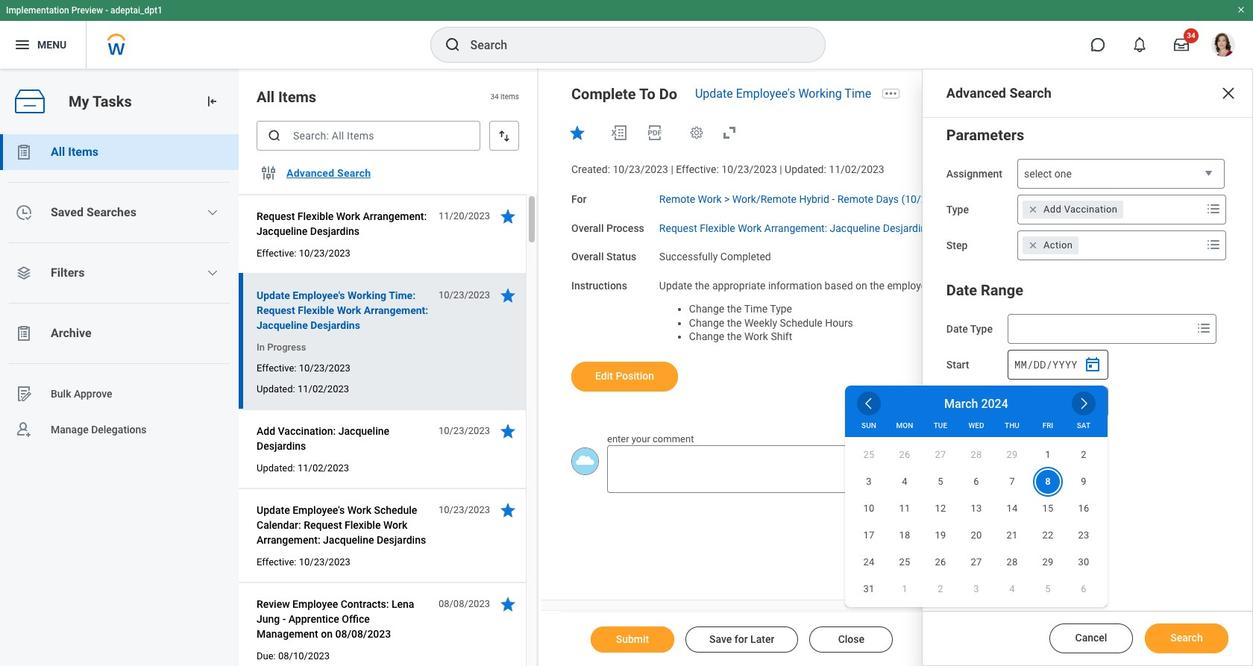 Task type: locate. For each thing, give the bounding box(es) containing it.
flexible
[[298, 210, 334, 222], [700, 222, 736, 234], [298, 304, 334, 316], [345, 519, 381, 531]]

time
[[845, 87, 872, 101], [744, 303, 768, 315]]

this
[[985, 280, 1002, 292]]

action bar region
[[561, 612, 1254, 666]]

2 / from the left
[[1047, 357, 1053, 371]]

2 date from the top
[[947, 323, 968, 335]]

2 | from the left
[[780, 163, 783, 175]]

1 vertical spatial 1 button
[[893, 578, 917, 601]]

clipboard image inside all items button
[[15, 143, 33, 161]]

add vaccination
[[1044, 204, 1118, 215]]

25 button down sun
[[857, 443, 881, 467]]

3 effective: 10/23/2023 from the top
[[257, 557, 351, 568]]

5 up '12'
[[938, 476, 944, 488]]

on right based
[[856, 280, 868, 292]]

1 up 8
[[1046, 449, 1051, 461]]

request up in progress
[[257, 304, 295, 316]]

2 vertical spatial 11/02/2023
[[298, 463, 349, 474]]

1 horizontal spatial 25
[[900, 557, 911, 568]]

10 button
[[857, 497, 881, 521]]

1 updated: 11/02/2023 from the top
[[257, 384, 349, 395]]

updated: 11/02/2023 down add vaccination: jacqueline desjardins
[[257, 463, 349, 474]]

do
[[659, 85, 678, 103]]

2 button
[[1072, 443, 1096, 467], [929, 578, 953, 601]]

0 vertical spatial all items
[[257, 88, 316, 106]]

1 horizontal spatial 4 button
[[1001, 578, 1025, 601]]

advanced inside dialog
[[947, 85, 1007, 101]]

add inside add vaccination: jacqueline desjardins
[[257, 425, 275, 437]]

11/02/2023
[[829, 163, 885, 175], [298, 384, 349, 395], [298, 463, 349, 474]]

date
[[947, 281, 978, 299], [947, 323, 968, 335]]

1 horizontal spatial 1
[[1046, 449, 1051, 461]]

2 button down 19 button
[[929, 578, 953, 601]]

1 horizontal spatial |
[[780, 163, 783, 175]]

28 button down wed
[[965, 443, 989, 467]]

6 button
[[965, 470, 989, 494], [1072, 578, 1096, 601]]

27 down 20 button
[[971, 557, 982, 568]]

updated: down vaccination:
[[257, 463, 295, 474]]

27 button down tue
[[929, 443, 953, 467]]

update employee's work schedule calendar: request flexible work arrangement: jacqueline desjardins button
[[257, 501, 431, 549]]

jacqueline down configure image in the top left of the page
[[257, 225, 308, 237]]

employee's inside update employee's work schedule calendar: request flexible work arrangement: jacqueline desjardins
[[293, 504, 345, 516]]

effective: 10/23/2023 up employee
[[257, 557, 351, 568]]

1 horizontal spatial 29 button
[[1036, 551, 1060, 575]]

08/08/2023 down office
[[335, 628, 391, 640]]

/
[[1028, 357, 1034, 371], [1047, 357, 1053, 371]]

26 button down "mon"
[[893, 443, 917, 467]]

26 down "mon"
[[900, 449, 911, 461]]

action, press delete to clear value. option
[[1023, 237, 1079, 254]]

13
[[971, 503, 982, 514]]

work inside update employee's working time: request flexible work arrangement: jacqueline desjardins
[[337, 304, 361, 316]]

overall up instructions
[[572, 251, 604, 263]]

0 vertical spatial 29 button
[[1001, 443, 1025, 467]]

0 horizontal spatial 5
[[938, 476, 944, 488]]

remote left days
[[838, 193, 874, 205]]

march  2024
[[945, 397, 1009, 411]]

26 down 19 button
[[936, 557, 946, 568]]

1 horizontal spatial 2
[[1082, 449, 1087, 461]]

1 vertical spatial 6 button
[[1072, 578, 1096, 601]]

1 vertical spatial 27
[[971, 557, 982, 568]]

type up "step"
[[947, 204, 969, 216]]

list
[[0, 134, 239, 448]]

star image for add vaccination: jacqueline desjardins
[[499, 422, 517, 440]]

update inside update employee's working time: request flexible work arrangement: jacqueline desjardins
[[257, 290, 290, 301]]

0 vertical spatial 28 button
[[965, 443, 989, 467]]

14 button
[[1001, 497, 1025, 521]]

star image
[[499, 422, 517, 440], [499, 596, 517, 613]]

1 vertical spatial 28
[[1007, 557, 1018, 568]]

request flexible work arrangement: jacqueline desjardins down advanced search button
[[257, 210, 427, 237]]

prompts image for date type
[[1195, 319, 1213, 337]]

adeptai_dpt1
[[111, 5, 163, 16]]

march
[[945, 397, 979, 411]]

jacqueline inside update employee's work schedule calendar: request flexible work arrangement: jacqueline desjardins
[[323, 534, 374, 546]]

1 vertical spatial 29 button
[[1036, 551, 1060, 575]]

star image
[[569, 124, 587, 142], [499, 207, 517, 225], [499, 287, 517, 304], [499, 501, 517, 519]]

1 horizontal spatial advanced search
[[947, 85, 1052, 101]]

- right preview
[[105, 5, 108, 16]]

1 horizontal spatial type
[[947, 204, 969, 216]]

28 for top 28 button
[[971, 449, 982, 461]]

effective: 10/23/2023 down progress
[[257, 363, 351, 374]]

items inside button
[[68, 145, 99, 159]]

work inside change the time type change the weekly schedule hours change the work shift
[[745, 331, 769, 343]]

arrangement: down time:
[[364, 304, 429, 316]]

2 horizontal spatial type
[[971, 323, 993, 335]]

desjardins inside update employee's work schedule calendar: request flexible work arrangement: jacqueline desjardins
[[377, 534, 426, 546]]

25 down 18 button
[[900, 557, 911, 568]]

fullscreen image
[[721, 124, 739, 142]]

6 up 13
[[974, 476, 980, 488]]

1 horizontal spatial all
[[257, 88, 275, 106]]

request flexible work arrangement: jacqueline desjardins inside button
[[257, 210, 427, 237]]

items
[[278, 88, 316, 106], [68, 145, 99, 159]]

0 vertical spatial 25 button
[[857, 443, 881, 467]]

close environment banner image
[[1237, 5, 1246, 14]]

weekly
[[745, 317, 778, 329]]

0 horizontal spatial all
[[51, 145, 65, 159]]

0 horizontal spatial 08/08/2023
[[335, 628, 391, 640]]

1 vertical spatial time
[[744, 303, 768, 315]]

date range
[[947, 281, 1024, 299]]

6
[[974, 476, 980, 488], [1082, 584, 1087, 595]]

3 button down 20 button
[[965, 578, 989, 601]]

11/02/2023 up days
[[829, 163, 885, 175]]

x image
[[1220, 84, 1238, 102]]

24
[[864, 557, 875, 568]]

advanced search dialog
[[922, 69, 1254, 666]]

0 vertical spatial 25
[[864, 449, 875, 461]]

flexible inside request flexible work arrangement: jacqueline desjardins link
[[700, 222, 736, 234]]

6 button up 13
[[965, 470, 989, 494]]

2 star image from the top
[[499, 596, 517, 613]]

30
[[1079, 557, 1090, 568]]

3 up the 10
[[867, 476, 872, 488]]

add vaccination: jacqueline desjardins
[[257, 425, 390, 452]]

1 vertical spatial schedule
[[374, 504, 417, 516]]

25 down sun
[[864, 449, 875, 461]]

advanced search up request flexible work arrangement: jacqueline desjardins button
[[287, 167, 371, 179]]

complete
[[572, 85, 636, 103]]

1 vertical spatial working
[[348, 290, 387, 301]]

1 horizontal spatial 5
[[1046, 584, 1051, 595]]

1 vertical spatial 29
[[1043, 557, 1054, 568]]

28
[[971, 449, 982, 461], [1007, 557, 1018, 568]]

28 down 21 button
[[1007, 557, 1018, 568]]

0 horizontal spatial advanced
[[287, 167, 335, 179]]

1 vertical spatial updated: 11/02/2023
[[257, 463, 349, 474]]

1 star image from the top
[[499, 422, 517, 440]]

27 button down 20 button
[[965, 551, 989, 575]]

0 vertical spatial prompts image
[[1205, 236, 1223, 254]]

21 button
[[1001, 524, 1025, 548]]

1 vertical spatial all items
[[51, 145, 99, 159]]

08/08/2023 inside review employee contracts: lena jung - apprentice office management on 08/08/2023
[[335, 628, 391, 640]]

27
[[936, 449, 946, 461], [971, 557, 982, 568]]

0 vertical spatial 29
[[1007, 449, 1018, 461]]

1 vertical spatial clipboard image
[[15, 325, 33, 343]]

29 down 22 button
[[1043, 557, 1054, 568]]

jung
[[257, 613, 280, 625]]

2 overall from the top
[[572, 251, 604, 263]]

0 vertical spatial change
[[689, 303, 725, 315]]

0 vertical spatial updated: 11/02/2023
[[257, 384, 349, 395]]

update inside update employee's work schedule calendar: request flexible work arrangement: jacqueline desjardins
[[257, 504, 290, 516]]

clipboard image
[[15, 143, 33, 161], [15, 325, 33, 343]]

my tasks
[[69, 92, 132, 110]]

28 button down 21 button
[[1001, 551, 1025, 575]]

mm / dd / yyyy
[[1015, 357, 1078, 371]]

jacqueline up contracts:
[[323, 534, 374, 546]]

on down apprentice
[[321, 628, 333, 640]]

0 vertical spatial 26
[[900, 449, 911, 461]]

2
[[1082, 449, 1087, 461], [938, 584, 944, 595]]

arrangement: down calendar: at the left of page
[[257, 534, 321, 546]]

update for update employee's working time
[[695, 87, 733, 101]]

include:
[[1027, 280, 1063, 292]]

star image for review employee contracts: lena jung - apprentice office management on 08/08/2023
[[499, 596, 517, 613]]

working
[[799, 87, 842, 101], [348, 290, 387, 301]]

search button
[[1145, 624, 1229, 654]]

add left vaccination:
[[257, 425, 275, 437]]

0 vertical spatial date
[[947, 281, 978, 299]]

3 down 20 button
[[974, 584, 980, 595]]

bulk approve link
[[0, 376, 239, 412]]

1 vertical spatial 5
[[1046, 584, 1051, 595]]

edit position
[[596, 370, 654, 382]]

overall down for
[[572, 222, 604, 234]]

0 horizontal spatial 4
[[902, 476, 908, 488]]

delegations
[[91, 424, 147, 436]]

user plus image
[[15, 421, 33, 439]]

0 horizontal spatial items
[[68, 145, 99, 159]]

2 vertical spatial employee's
[[293, 504, 345, 516]]

advanced right configure image in the top left of the page
[[287, 167, 335, 179]]

2 clipboard image from the top
[[15, 325, 33, 343]]

11/02/2023 down add vaccination: jacqueline desjardins
[[298, 463, 349, 474]]

desjardins inside update employee's working time: request flexible work arrangement: jacqueline desjardins
[[311, 319, 360, 331]]

4 down 21 button
[[1010, 584, 1015, 595]]

select one
[[1025, 168, 1072, 180]]

x small image
[[1026, 202, 1041, 217]]

1 change from the top
[[689, 303, 725, 315]]

effective:
[[676, 163, 719, 175], [257, 248, 297, 259], [257, 363, 297, 374], [257, 557, 297, 568]]

all items inside item list 'element'
[[257, 88, 316, 106]]

date left this
[[947, 281, 978, 299]]

1 overall from the top
[[572, 222, 604, 234]]

update up fullscreen icon
[[695, 87, 733, 101]]

jacqueline inside button
[[257, 225, 308, 237]]

days
[[876, 193, 899, 205]]

jacqueline up in progress
[[257, 319, 308, 331]]

4 button down 21 button
[[1001, 578, 1025, 601]]

2 horizontal spatial search
[[1171, 632, 1203, 644]]

your
[[632, 433, 651, 445]]

parameters
[[947, 126, 1025, 144]]

star image for request flexible work arrangement: jacqueline desjardins
[[499, 207, 517, 225]]

implementation preview -   adeptai_dpt1
[[6, 5, 163, 16]]

28 down wed
[[971, 449, 982, 461]]

range
[[981, 281, 1024, 299]]

updated: 11/02/2023
[[257, 384, 349, 395], [257, 463, 349, 474]]

parameters group
[[947, 123, 1229, 260]]

jacqueline
[[830, 222, 881, 234], [257, 225, 308, 237], [257, 319, 308, 331], [339, 425, 390, 437], [323, 534, 374, 546]]

3 change from the top
[[689, 331, 725, 343]]

effective: 10/23/2023 down request flexible work arrangement: jacqueline desjardins button
[[257, 248, 351, 259]]

1 vertical spatial type
[[770, 303, 793, 315]]

11
[[900, 503, 911, 514]]

0 vertical spatial advanced
[[947, 85, 1007, 101]]

3 button
[[857, 470, 881, 494], [965, 578, 989, 601]]

type inside change the time type change the weekly schedule hours change the work shift
[[770, 303, 793, 315]]

1 horizontal spatial schedule
[[780, 317, 823, 329]]

0 horizontal spatial search
[[337, 167, 371, 179]]

26 button down 19 button
[[929, 551, 953, 575]]

the left employee's
[[870, 280, 885, 292]]

0 horizontal spatial request flexible work arrangement: jacqueline desjardins
[[257, 210, 427, 237]]

all items down "my"
[[51, 145, 99, 159]]

add inside add vaccination element
[[1044, 204, 1062, 215]]

1 vertical spatial 4 button
[[1001, 578, 1025, 601]]

rename image
[[15, 385, 33, 403]]

25 for left 25 "button"
[[864, 449, 875, 461]]

advanced search inside dialog
[[947, 85, 1052, 101]]

1 vertical spatial search
[[337, 167, 371, 179]]

1 button up 8
[[1036, 443, 1060, 467]]

1 horizontal spatial /
[[1047, 357, 1053, 371]]

arrangement: left 11/20/2023
[[363, 210, 427, 222]]

jacqueline right vaccination:
[[339, 425, 390, 437]]

0 horizontal spatial 25
[[864, 449, 875, 461]]

reset
[[965, 446, 993, 457]]

0 horizontal spatial 2
[[938, 584, 944, 595]]

1 vertical spatial all
[[51, 145, 65, 159]]

26 button
[[893, 443, 917, 467], [929, 551, 953, 575]]

all items up search icon
[[257, 88, 316, 106]]

/ right the dd
[[1047, 357, 1053, 371]]

9 button
[[1072, 470, 1096, 494]]

1 vertical spatial on
[[321, 628, 333, 640]]

employee's
[[888, 280, 939, 292]]

10/23/2023
[[613, 163, 669, 175], [722, 163, 777, 175], [299, 248, 351, 259], [439, 290, 490, 301], [299, 363, 351, 374], [439, 425, 490, 437], [439, 504, 490, 516], [299, 557, 351, 568]]

0 horizontal spatial 3 button
[[857, 470, 881, 494]]

1 horizontal spatial remote
[[838, 193, 874, 205]]

bulk approve
[[51, 388, 112, 400]]

add right x small image
[[1044, 204, 1062, 215]]

4 up 11
[[902, 476, 908, 488]]

11/02/2023 up vaccination:
[[298, 384, 349, 395]]

effective: 10/23/2023 for flexible
[[257, 248, 351, 259]]

update up calendar: at the left of page
[[257, 504, 290, 516]]

1 horizontal spatial 26
[[936, 557, 946, 568]]

1 vertical spatial overall
[[572, 251, 604, 263]]

search
[[1010, 85, 1052, 101], [337, 167, 371, 179], [1171, 632, 1203, 644]]

6 button down 30 button
[[1072, 578, 1096, 601]]

19 button
[[929, 524, 953, 548]]

advanced search up parameters
[[947, 85, 1052, 101]]

0 vertical spatial effective: 10/23/2023
[[257, 248, 351, 259]]

0 vertical spatial on
[[856, 280, 868, 292]]

date for date range
[[947, 281, 978, 299]]

13 button
[[965, 497, 989, 521]]

1 vertical spatial 25
[[900, 557, 911, 568]]

1 vertical spatial 5 button
[[1036, 578, 1060, 601]]

star image for update employee's working time: request flexible work arrangement: jacqueline desjardins
[[499, 287, 517, 304]]

22 button
[[1036, 524, 1060, 548]]

6 down 30 button
[[1082, 584, 1087, 595]]

1 horizontal spatial 28 button
[[1001, 551, 1025, 575]]

29 button up 7
[[1001, 443, 1025, 467]]

jacqueline inside add vaccination: jacqueline desjardins
[[339, 425, 390, 437]]

0 vertical spatial type
[[947, 204, 969, 216]]

request up successfully
[[660, 222, 698, 234]]

request flexible work arrangement: jacqueline desjardins down remote work > work/remote hybrid - remote days (10/23/2023)
[[660, 222, 932, 234]]

5 button down 22 button
[[1036, 578, 1060, 601]]

15
[[1043, 503, 1054, 514]]

1 right 31 button
[[902, 584, 908, 595]]

25 for bottom 25 "button"
[[900, 557, 911, 568]]

0 horizontal spatial remote
[[660, 193, 696, 205]]

working inside update employee's working time: request flexible work arrangement: jacqueline desjardins
[[348, 290, 387, 301]]

request flexible work arrangement: jacqueline desjardins link
[[660, 219, 932, 234]]

0 horizontal spatial 28 button
[[965, 443, 989, 467]]

export to excel image
[[610, 124, 628, 142]]

19
[[936, 530, 946, 541]]

1 date from the top
[[947, 281, 978, 299]]

1 vertical spatial effective: 10/23/2023
[[257, 363, 351, 374]]

type down date range button
[[971, 323, 993, 335]]

29 button down 22 button
[[1036, 551, 1060, 575]]

5 button
[[929, 470, 953, 494], [1036, 578, 1060, 601]]

overall process
[[572, 222, 645, 234]]

1 button right 31 button
[[893, 578, 917, 601]]

all items button
[[0, 134, 239, 170]]

search image
[[267, 128, 282, 143]]

prompts image
[[1205, 236, 1223, 254], [1195, 319, 1213, 337]]

preview
[[71, 5, 103, 16]]

1 vertical spatial 3 button
[[965, 578, 989, 601]]

>
[[725, 193, 730, 205]]

position
[[616, 370, 654, 382]]

1 vertical spatial 26 button
[[929, 551, 953, 575]]

review employee contracts: lena jung - apprentice office management on 08/08/2023
[[257, 598, 414, 640]]

employee's up calendar: at the left of page
[[293, 504, 345, 516]]

parameters button
[[947, 126, 1025, 144]]

1 vertical spatial items
[[68, 145, 99, 159]]

flexible inside request flexible work arrangement: jacqueline desjardins button
[[298, 210, 334, 222]]

employee's for update employee's working time: request flexible work arrangement: jacqueline desjardins
[[293, 290, 345, 301]]

2 down 19 button
[[938, 584, 944, 595]]

type up weekly
[[770, 303, 793, 315]]

5 button up '12'
[[929, 470, 953, 494]]

2 vertical spatial type
[[971, 323, 993, 335]]

search inside item list 'element'
[[337, 167, 371, 179]]

2 horizontal spatial all
[[996, 446, 1009, 457]]

employee's for update employee's working time
[[736, 87, 796, 101]]

1 effective: 10/23/2023 from the top
[[257, 248, 351, 259]]

the down successfully completed
[[695, 280, 710, 292]]

0 vertical spatial 3
[[867, 476, 872, 488]]

08/08/2023 right lena
[[439, 598, 490, 610]]

25 button down 18 button
[[893, 551, 917, 575]]

overall for overall status
[[572, 251, 604, 263]]

list containing all items
[[0, 134, 239, 448]]

type inside parameters group
[[947, 204, 969, 216]]

sat
[[1077, 422, 1091, 430]]

implementation preview -   adeptai_dpt1 banner
[[0, 0, 1254, 69]]

26
[[900, 449, 911, 461], [936, 557, 946, 568]]

prompts image
[[1205, 200, 1223, 218]]

archive button
[[0, 316, 239, 351]]

employee's up progress
[[293, 290, 345, 301]]

1 horizontal spatial search
[[1010, 85, 1052, 101]]

5 for top 5 button
[[938, 476, 944, 488]]

overall status element
[[660, 242, 771, 264]]

0 vertical spatial 27 button
[[929, 443, 953, 467]]

1 remote from the left
[[660, 193, 696, 205]]

1 horizontal spatial 6
[[1082, 584, 1087, 595]]

update up in progress
[[257, 290, 290, 301]]

0 vertical spatial 2 button
[[1072, 443, 1096, 467]]

request down configure image in the top left of the page
[[257, 210, 295, 222]]

advanced up parameters
[[947, 85, 1007, 101]]

my tasks element
[[0, 69, 239, 666]]

updated: up remote work > work/remote hybrid - remote days (10/23/2023) link
[[785, 163, 827, 175]]

0 vertical spatial employee's
[[736, 87, 796, 101]]

remote left >
[[660, 193, 696, 205]]

request right calendar: at the left of page
[[304, 519, 342, 531]]

advanced search inside button
[[287, 167, 371, 179]]

enter your comment text field
[[607, 446, 887, 493]]

0 horizontal spatial |
[[671, 163, 674, 175]]

arrangement: inside update employee's working time: request flexible work arrangement: jacqueline desjardins
[[364, 304, 429, 316]]

5 for 5 button to the right
[[1046, 584, 1051, 595]]

1 horizontal spatial 27 button
[[965, 551, 989, 575]]

/ right mm
[[1028, 357, 1034, 371]]

1 clipboard image from the top
[[15, 143, 33, 161]]

items down "my"
[[68, 145, 99, 159]]

management
[[257, 628, 318, 640]]

3 for leftmost 3 button
[[867, 476, 872, 488]]

advanced inside button
[[287, 167, 335, 179]]

overall
[[572, 222, 604, 234], [572, 251, 604, 263]]

26 for the leftmost 26 button
[[900, 449, 911, 461]]

1
[[1046, 449, 1051, 461], [902, 584, 908, 595]]

0 horizontal spatial 2 button
[[929, 578, 953, 601]]

25 button
[[857, 443, 881, 467], [893, 551, 917, 575]]

5 down 22 button
[[1046, 584, 1051, 595]]

- up management
[[283, 613, 286, 625]]

employee's inside update employee's working time: request flexible work arrangement: jacqueline desjardins
[[293, 290, 345, 301]]

2 vertical spatial all
[[996, 446, 1009, 457]]

0 horizontal spatial 26
[[900, 449, 911, 461]]

29 up 7
[[1007, 449, 1018, 461]]

calendar image
[[1084, 356, 1102, 374]]

update down successfully
[[660, 280, 693, 292]]

action element
[[1044, 239, 1073, 252]]

clipboard image inside archive button
[[15, 325, 33, 343]]

date range group
[[947, 278, 1229, 419]]

3 button up the 10
[[857, 470, 881, 494]]

chevron left image
[[862, 396, 877, 411]]

1 horizontal spatial working
[[799, 87, 842, 101]]

time inside change the time type change the weekly schedule hours change the work shift
[[744, 303, 768, 315]]

date type
[[947, 323, 993, 335]]

assignment
[[947, 168, 1003, 180]]



Task type: describe. For each thing, give the bounding box(es) containing it.
1 | from the left
[[671, 163, 674, 175]]

2 updated: 11/02/2023 from the top
[[257, 463, 349, 474]]

1 vertical spatial 27 button
[[965, 551, 989, 575]]

hours
[[825, 317, 854, 329]]

30 button
[[1072, 551, 1096, 575]]

items inside item list 'element'
[[278, 88, 316, 106]]

3 for the rightmost 3 button
[[974, 584, 980, 595]]

complete to do
[[572, 85, 678, 103]]

arrangement: inside request flexible work arrangement: jacqueline desjardins
[[363, 210, 427, 222]]

update for update the appropriate information based on the employee's request - this may include:
[[660, 280, 693, 292]]

date for date type
[[947, 323, 968, 335]]

request
[[942, 280, 977, 292]]

8 button
[[1036, 470, 1060, 494]]

0 vertical spatial 1 button
[[1036, 443, 1060, 467]]

effective: 10/23/2023 for employee's
[[257, 557, 351, 568]]

created:
[[572, 163, 610, 175]]

review employee contracts: lena jung - apprentice office management on 08/08/2023 button
[[257, 596, 431, 643]]

update the appropriate information based on the employee's request - this may include:
[[660, 280, 1063, 292]]

progress
[[267, 342, 306, 353]]

x small image
[[1026, 238, 1041, 253]]

in
[[257, 342, 265, 353]]

due: 08/10/2023
[[257, 651, 330, 662]]

1 vertical spatial 4
[[1010, 584, 1015, 595]]

- left this
[[979, 280, 982, 292]]

type inside date range group
[[971, 323, 993, 335]]

arrangement: down remote work > work/remote hybrid - remote days (10/23/2023)
[[765, 222, 828, 234]]

flexible inside update employee's working time: request flexible work arrangement: jacqueline desjardins
[[298, 304, 334, 316]]

to
[[640, 85, 656, 103]]

manage delegations link
[[0, 412, 239, 448]]

0 horizontal spatial 1
[[902, 584, 908, 595]]

sun
[[862, 422, 877, 430]]

add vaccination element
[[1044, 203, 1118, 216]]

instructions
[[572, 280, 628, 292]]

1 horizontal spatial request flexible work arrangement: jacqueline desjardins
[[660, 222, 932, 234]]

cancel
[[1076, 632, 1108, 644]]

working for time:
[[348, 290, 387, 301]]

10
[[864, 503, 875, 514]]

1 horizontal spatial 5 button
[[1036, 578, 1060, 601]]

0 vertical spatial 5 button
[[929, 470, 953, 494]]

17 button
[[857, 524, 881, 548]]

update employee's working time link
[[695, 87, 872, 101]]

the down appropriate
[[727, 303, 742, 315]]

31 button
[[857, 578, 881, 601]]

working for time
[[799, 87, 842, 101]]

0 vertical spatial 1
[[1046, 449, 1051, 461]]

1 / from the left
[[1028, 357, 1034, 371]]

view printable version (pdf) image
[[646, 124, 664, 142]]

2 remote from the left
[[838, 193, 874, 205]]

request inside update employee's work schedule calendar: request flexible work arrangement: jacqueline desjardins
[[304, 519, 342, 531]]

all inside item list 'element'
[[257, 88, 275, 106]]

flexible inside update employee's work schedule calendar: request flexible work arrangement: jacqueline desjardins
[[345, 519, 381, 531]]

enter your comment
[[607, 433, 694, 445]]

vaccination
[[1065, 204, 1118, 215]]

vaccination:
[[278, 425, 336, 437]]

based
[[825, 280, 853, 292]]

comment
[[653, 433, 694, 445]]

action
[[1044, 240, 1073, 251]]

inbox large image
[[1175, 37, 1190, 52]]

created: 10/23/2023 | effective: 10/23/2023 | updated: 11/02/2023
[[572, 163, 885, 175]]

clipboard image for archive
[[15, 325, 33, 343]]

implementation
[[6, 5, 69, 16]]

process
[[607, 222, 645, 234]]

Date Type field
[[1009, 316, 1192, 343]]

start
[[947, 359, 970, 371]]

28 for 28 button to the bottom
[[1007, 557, 1018, 568]]

update employee's work schedule calendar: request flexible work arrangement: jacqueline desjardins
[[257, 504, 426, 546]]

in progress
[[257, 342, 306, 353]]

date range button
[[947, 281, 1024, 299]]

profile logan mcneil element
[[1203, 28, 1245, 61]]

request inside update employee's working time: request flexible work arrangement: jacqueline desjardins
[[257, 304, 295, 316]]

march  2024 application
[[845, 386, 1108, 607]]

fri
[[1043, 422, 1054, 430]]

desjardins inside request flexible work arrangement: jacqueline desjardins
[[310, 225, 360, 237]]

end group
[[1008, 387, 1109, 417]]

16
[[1079, 503, 1090, 514]]

0 horizontal spatial 26 button
[[893, 443, 917, 467]]

2 vertical spatial updated:
[[257, 463, 295, 474]]

20 button
[[965, 524, 989, 548]]

office
[[342, 613, 370, 625]]

1 horizontal spatial 29
[[1043, 557, 1054, 568]]

18
[[900, 530, 911, 541]]

31
[[864, 584, 875, 595]]

- inside banner
[[105, 5, 108, 16]]

edit
[[596, 370, 613, 382]]

chevron right image
[[1077, 396, 1092, 411]]

1 horizontal spatial 27
[[971, 557, 982, 568]]

1 vertical spatial 6
[[1082, 584, 1087, 595]]

add vaccination, press delete to clear value. option
[[1023, 201, 1124, 219]]

information
[[769, 280, 822, 292]]

configure image
[[260, 164, 278, 182]]

schedule inside change the time type change the weekly schedule hours change the work shift
[[780, 317, 823, 329]]

contracts:
[[341, 598, 389, 610]]

on inside review employee contracts: lena jung - apprentice office management on 08/08/2023
[[321, 628, 333, 640]]

23
[[1079, 530, 1090, 541]]

search image
[[444, 36, 462, 54]]

update for update employee's work schedule calendar: request flexible work arrangement: jacqueline desjardins
[[257, 504, 290, 516]]

- right hybrid at the right top of page
[[832, 193, 835, 205]]

dd
[[1034, 357, 1046, 371]]

update employee's working time: request flexible work arrangement: jacqueline desjardins button
[[257, 287, 431, 334]]

0 vertical spatial 4
[[902, 476, 908, 488]]

work inside request flexible work arrangement: jacqueline desjardins
[[336, 210, 360, 222]]

mm
[[1015, 357, 1027, 371]]

7
[[1010, 476, 1015, 488]]

0 vertical spatial 08/08/2023
[[439, 598, 490, 610]]

for
[[572, 193, 587, 205]]

review
[[257, 598, 290, 610]]

0 vertical spatial 6
[[974, 476, 980, 488]]

add vaccination: jacqueline desjardins button
[[257, 422, 431, 455]]

request inside request flexible work arrangement: jacqueline desjardins
[[257, 210, 295, 222]]

34
[[491, 93, 499, 101]]

15 button
[[1036, 497, 1060, 521]]

0 vertical spatial 11/02/2023
[[829, 163, 885, 175]]

the left shift
[[727, 331, 742, 343]]

request flexible work arrangement: jacqueline desjardins button
[[257, 207, 431, 240]]

24 button
[[857, 551, 881, 575]]

tue
[[934, 422, 948, 430]]

overall for overall process
[[572, 222, 604, 234]]

all inside reset all button
[[996, 446, 1009, 457]]

employee's for update employee's work schedule calendar: request flexible work arrangement: jacqueline desjardins
[[293, 504, 345, 516]]

1 horizontal spatial 26 button
[[929, 551, 953, 575]]

remote work > work/remote hybrid - remote days (10/23/2023)
[[660, 193, 965, 205]]

1 vertical spatial updated:
[[257, 384, 295, 395]]

0 vertical spatial 6 button
[[965, 470, 989, 494]]

start group
[[1008, 350, 1109, 380]]

arrangement: inside update employee's work schedule calendar: request flexible work arrangement: jacqueline desjardins
[[257, 534, 321, 546]]

1 vertical spatial 25 button
[[893, 551, 917, 575]]

item list element
[[239, 69, 539, 666]]

calendar image
[[1084, 393, 1102, 411]]

23 button
[[1072, 524, 1096, 548]]

notifications large image
[[1133, 37, 1148, 52]]

update employee's working time
[[695, 87, 872, 101]]

step
[[947, 240, 968, 251]]

transformation import image
[[204, 94, 219, 109]]

1 vertical spatial 11/02/2023
[[298, 384, 349, 395]]

2024
[[982, 397, 1009, 411]]

apprentice
[[289, 613, 339, 625]]

all items inside button
[[51, 145, 99, 159]]

mon
[[897, 422, 914, 430]]

0 horizontal spatial 25 button
[[857, 443, 881, 467]]

desjardins inside add vaccination: jacqueline desjardins
[[257, 440, 306, 452]]

0 horizontal spatial 4 button
[[893, 470, 917, 494]]

0 vertical spatial updated:
[[785, 163, 827, 175]]

schedule inside update employee's work schedule calendar: request flexible work arrangement: jacqueline desjardins
[[374, 504, 417, 516]]

jacqueline down days
[[830, 222, 881, 234]]

2 effective: 10/23/2023 from the top
[[257, 363, 351, 374]]

add for add vaccination: jacqueline desjardins
[[257, 425, 275, 437]]

all inside all items button
[[51, 145, 65, 159]]

prompts image for step
[[1205, 236, 1223, 254]]

1 horizontal spatial 6 button
[[1072, 578, 1096, 601]]

9
[[1082, 476, 1087, 488]]

add for add vaccination
[[1044, 204, 1062, 215]]

clipboard image for all items
[[15, 143, 33, 161]]

lena
[[392, 598, 414, 610]]

0 horizontal spatial 1 button
[[893, 578, 917, 601]]

22
[[1043, 530, 1054, 541]]

0 vertical spatial 27
[[936, 449, 946, 461]]

(10/23/2023)
[[902, 193, 965, 205]]

17
[[864, 530, 875, 541]]

time:
[[389, 290, 416, 301]]

1 vertical spatial 2 button
[[929, 578, 953, 601]]

the left weekly
[[727, 317, 742, 329]]

manage delegations
[[51, 424, 147, 436]]

cancel button
[[1050, 624, 1134, 654]]

tasks
[[93, 92, 132, 110]]

14
[[1007, 503, 1018, 514]]

advanced search button
[[281, 158, 377, 188]]

star image for update employee's work schedule calendar: request flexible work arrangement: jacqueline desjardins
[[499, 501, 517, 519]]

1 horizontal spatial 3 button
[[965, 578, 989, 601]]

1 vertical spatial 28 button
[[1001, 551, 1025, 575]]

0 horizontal spatial 29
[[1007, 449, 1018, 461]]

2 change from the top
[[689, 317, 725, 329]]

jacqueline inside update employee's working time: request flexible work arrangement: jacqueline desjardins
[[257, 319, 308, 331]]

0 vertical spatial time
[[845, 87, 872, 101]]

1 horizontal spatial 2 button
[[1072, 443, 1096, 467]]

21
[[1007, 530, 1018, 541]]

11/20/2023
[[439, 210, 490, 222]]

26 for right 26 button
[[936, 557, 946, 568]]

update for update employee's working time: request flexible work arrangement: jacqueline desjardins
[[257, 290, 290, 301]]

yyyy
[[1053, 357, 1078, 371]]

0 vertical spatial search
[[1010, 85, 1052, 101]]

bulk
[[51, 388, 71, 400]]

- inside review employee contracts: lena jung - apprentice office management on 08/08/2023
[[283, 613, 286, 625]]



Task type: vqa. For each thing, say whether or not it's contained in the screenshot.


